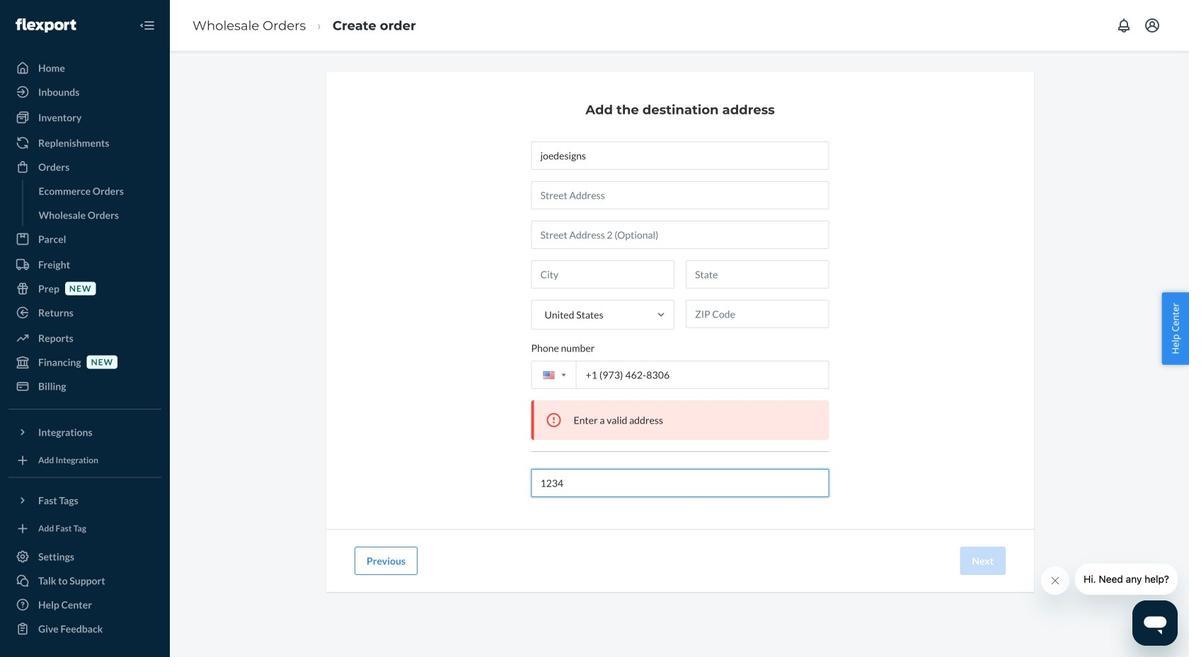 Task type: locate. For each thing, give the bounding box(es) containing it.
Street Address 2 (Optional) text field
[[532, 221, 830, 249]]

breadcrumbs navigation
[[181, 5, 428, 46]]

flexport logo image
[[16, 18, 76, 33]]

open account menu image
[[1144, 17, 1161, 34]]

State text field
[[686, 261, 830, 289]]

united states: + 1 image
[[562, 374, 566, 377]]



Task type: vqa. For each thing, say whether or not it's contained in the screenshot.
Search And Select The Content Of Your Order Here.
no



Task type: describe. For each thing, give the bounding box(es) containing it.
open notifications image
[[1116, 17, 1133, 34]]

ZIP Code text field
[[686, 300, 830, 329]]

Street Address text field
[[532, 181, 830, 210]]

City text field
[[532, 261, 675, 289]]

Company name text field
[[532, 142, 830, 170]]

PO # (Optional) text field
[[532, 470, 830, 498]]

1 (702) 123-4567 telephone field
[[532, 361, 830, 390]]

close navigation image
[[139, 17, 156, 34]]



